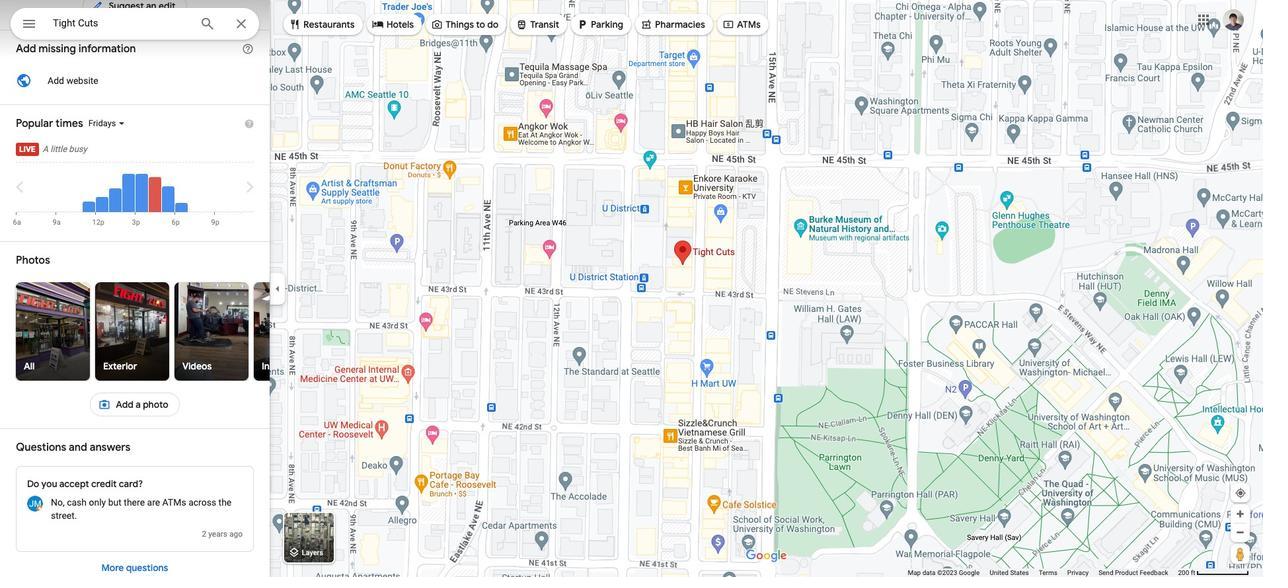 Task type: vqa. For each thing, say whether or not it's contained in the screenshot.
place
no



Task type: describe. For each thing, give the bounding box(es) containing it.
0% busy at 6 am. image
[[13, 165, 29, 227]]

popular
[[16, 117, 53, 130]]

 button
[[11, 8, 48, 42]]

live
[[19, 145, 35, 154]]

fridays button
[[89, 118, 218, 129]]

 search field
[[11, 8, 259, 42]]

2 81% busy at 2 pm. image from the top
[[122, 174, 135, 212]]

0% busy at 8 pm. image
[[201, 165, 214, 212]]

3p
[[132, 218, 140, 227]]

answers
[[90, 441, 130, 454]]


[[21, 15, 37, 33]]


[[516, 17, 528, 31]]

all
[[24, 360, 35, 372]]

©2023
[[938, 569, 958, 577]]

popular times at tight cuts region
[[0, 105, 270, 227]]

popular times
[[16, 117, 83, 130]]


[[372, 17, 384, 31]]

200
[[1179, 569, 1190, 577]]

credit
[[91, 478, 117, 490]]

a
[[136, 399, 141, 411]]

videos
[[183, 360, 212, 372]]

google
[[960, 569, 980, 577]]

data
[[923, 569, 936, 577]]

add website
[[48, 75, 98, 86]]

do
[[488, 19, 499, 30]]

more questions
[[102, 562, 168, 574]]

50% busy at 1 pm. image
[[109, 165, 121, 212]]

add missing information
[[16, 42, 136, 56]]

are
[[147, 497, 160, 508]]

 atms
[[723, 17, 761, 31]]

0% busy at 7 pm. image
[[188, 165, 201, 212]]

accept
[[59, 478, 89, 490]]

6a
[[13, 218, 21, 227]]

0% busy at 8 am. image
[[43, 165, 55, 212]]

things
[[446, 19, 474, 30]]

questions
[[16, 441, 66, 454]]

more
[[102, 562, 124, 574]]

footer inside google maps 'element'
[[908, 569, 1179, 577]]

show street view coverage image
[[1232, 544, 1251, 564]]

photos
[[16, 254, 50, 267]]

terms
[[1040, 569, 1058, 577]]

little
[[50, 144, 67, 154]]

suggest
[[109, 0, 144, 12]]

exterior button
[[95, 282, 169, 381]]

layers
[[302, 549, 323, 558]]

zoom out image
[[1236, 528, 1246, 538]]

Tight Cuts field
[[11, 8, 259, 40]]

united
[[990, 569, 1009, 577]]

add a photo image
[[99, 399, 111, 411]]


[[641, 17, 653, 31]]

more questions button
[[88, 552, 181, 577]]

states
[[1011, 569, 1030, 577]]

0% busy at 11 pm. image
[[241, 165, 254, 212]]

none field inside tight cuts field
[[53, 15, 189, 31]]

54% busy at 5 pm. image
[[162, 165, 174, 212]]

edit
[[159, 0, 176, 12]]

send product feedback
[[1099, 569, 1169, 577]]

2 years ago
[[202, 530, 243, 539]]

terms button
[[1040, 569, 1058, 577]]

pharmacies
[[655, 19, 706, 30]]

do
[[27, 478, 39, 490]]

inside button
[[254, 282, 328, 381]]

 transit
[[516, 17, 560, 31]]

add a photo
[[116, 399, 168, 411]]

add for add missing information
[[16, 42, 36, 56]]

a
[[43, 144, 48, 154]]

parking
[[591, 19, 624, 30]]

an
[[146, 0, 157, 12]]

across
[[189, 497, 216, 508]]

information
[[79, 42, 136, 56]]

22% busy at 11 am. image
[[82, 201, 95, 212]]

54% busy at 5 pm. image
[[162, 187, 174, 212]]

9a
[[53, 218, 61, 227]]



Task type: locate. For each thing, give the bounding box(es) containing it.
website
[[66, 75, 98, 86]]

videos button
[[175, 282, 249, 381]]

tight cuts main content
[[0, 0, 487, 577]]

74% image
[[148, 177, 161, 212]]

18% busy at 6 pm. image
[[172, 165, 188, 227]]

footer
[[908, 569, 1179, 577]]

exterior
[[103, 360, 137, 372]]

atms right are
[[162, 497, 186, 508]]

busy
[[69, 144, 87, 154]]

questions and answers
[[16, 441, 130, 454]]

product
[[1116, 569, 1139, 577]]

200 ft button
[[1179, 569, 1250, 577]]

22% busy at 11 am. image
[[82, 165, 95, 212]]


[[431, 17, 443, 31]]

None field
[[53, 15, 189, 31]]

0 vertical spatial atms
[[737, 19, 761, 30]]

send product feedback button
[[1099, 569, 1169, 577]]

all button
[[16, 282, 90, 381]]

atms inside no, cash only but there are atms across the street.
[[162, 497, 186, 508]]

200 ft
[[1179, 569, 1196, 577]]

no,
[[51, 497, 65, 508]]

0% busy at 10 am. image
[[69, 165, 82, 212]]

ago
[[229, 530, 243, 539]]

81% busy at 3 pm. image
[[132, 165, 148, 227]]

0 horizontal spatial atms
[[162, 497, 186, 508]]

missing
[[39, 42, 76, 56]]

street.
[[51, 511, 77, 521]]

google maps element
[[0, 0, 1264, 577]]

hotels
[[387, 19, 414, 30]]

add for add a photo
[[116, 399, 134, 411]]

zoom in image
[[1236, 509, 1246, 519]]

atms
[[737, 19, 761, 30], [162, 497, 186, 508]]

add inside button
[[116, 399, 134, 411]]

map
[[908, 569, 921, 577]]

privacy
[[1068, 569, 1089, 577]]

more info image
[[242, 43, 254, 55]]


[[723, 17, 735, 31]]

ft
[[1192, 569, 1196, 577]]

add a photo button
[[90, 389, 180, 421]]

0 horizontal spatial add
[[16, 42, 36, 56]]

suggest an edit
[[109, 0, 176, 12]]

questions
[[126, 562, 168, 574]]

add left website
[[48, 75, 64, 86]]


[[289, 17, 301, 31]]

feedback
[[1141, 569, 1169, 577]]

suggest an edit button
[[83, 0, 187, 22]]

no, cash only but there are atms across the street.
[[51, 497, 232, 521]]

to
[[476, 19, 485, 30]]

map data ©2023 google
[[908, 569, 980, 577]]

0 vertical spatial add
[[16, 42, 36, 56]]

1 vertical spatial atms
[[162, 497, 186, 508]]

add inside button
[[48, 75, 64, 86]]

photo
[[143, 399, 168, 411]]

1 81% busy at 2 pm. image from the top
[[122, 165, 135, 212]]

and
[[69, 441, 87, 454]]

restaurants
[[304, 19, 355, 30]]

6p
[[172, 218, 180, 227]]

81% busy at 2 pm. image
[[122, 165, 135, 212], [122, 174, 135, 212]]

0% busy at 9 am. image
[[53, 165, 68, 227]]

but
[[108, 497, 122, 508]]

united states button
[[990, 569, 1030, 577]]

card?
[[119, 478, 143, 490]]

inside
[[262, 360, 287, 372]]


[[577, 17, 589, 31]]

atms right  on the top right of page
[[737, 19, 761, 30]]

 restaurants
[[289, 17, 355, 31]]

2 vertical spatial add
[[116, 399, 134, 411]]

fridays option
[[89, 118, 119, 128]]

 hotels
[[372, 17, 414, 31]]

collapse side panel image
[[271, 281, 285, 296]]

times
[[56, 117, 83, 130]]

you
[[41, 478, 57, 490]]

google account: nolan park  
(nolan.park@adept.ai) image
[[1224, 9, 1245, 30]]

 pharmacies
[[641, 17, 706, 31]]

send
[[1099, 569, 1114, 577]]

united states
[[990, 569, 1030, 577]]

show your location image
[[1236, 487, 1247, 499]]

50% busy at 1 pm. image
[[109, 189, 121, 212]]

2
[[202, 530, 207, 539]]

a little busy
[[43, 144, 87, 154]]

do you accept credit card?
[[27, 478, 143, 490]]

1 vertical spatial add
[[48, 75, 64, 86]]

years
[[208, 530, 227, 539]]

 things to do
[[431, 17, 499, 31]]

fridays
[[89, 118, 116, 128]]

9p
[[211, 218, 219, 227]]

0% busy at 10 pm. image
[[228, 165, 240, 212]]

the
[[219, 497, 232, 508]]

add left the a
[[116, 399, 134, 411]]

privacy button
[[1068, 569, 1089, 577]]

31% busy at 12 pm. image
[[92, 165, 108, 227]]

only
[[89, 497, 106, 508]]

2 horizontal spatial add
[[116, 399, 134, 411]]

transit
[[531, 19, 560, 30]]

cash
[[67, 497, 87, 508]]

0% busy at 7 am. image
[[29, 165, 42, 212]]

currently 74% busy, usually 77% busy. image
[[148, 165, 161, 212]]

1 horizontal spatial add
[[48, 75, 64, 86]]

 parking
[[577, 17, 624, 31]]

there
[[124, 497, 145, 508]]

add down 
[[16, 42, 36, 56]]

atms inside  atms
[[737, 19, 761, 30]]

1 horizontal spatial atms
[[737, 19, 761, 30]]

footer containing map data ©2023 google
[[908, 569, 1179, 577]]

12p
[[92, 218, 105, 227]]

add for add website
[[48, 75, 64, 86]]

add website button
[[0, 67, 270, 94]]

0% busy at 9 pm. image
[[211, 165, 227, 227]]



